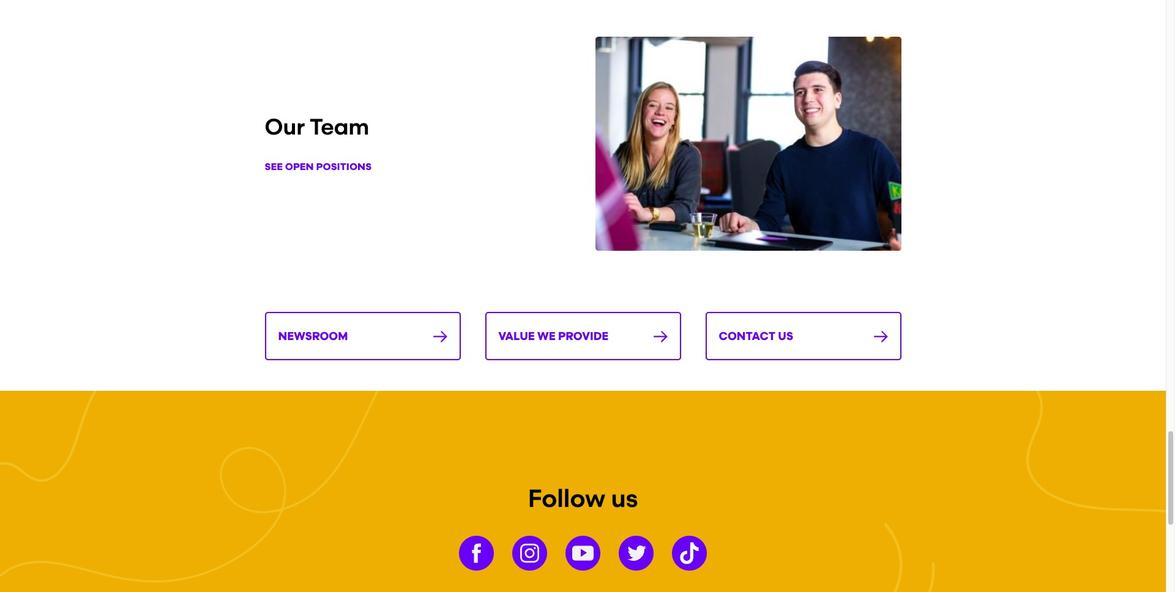 Task type: describe. For each thing, give the bounding box(es) containing it.
open
[[285, 161, 314, 173]]

see open positions link
[[265, 161, 372, 173]]

our team
[[265, 114, 370, 140]]

value we provide
[[499, 330, 609, 344]]

our
[[265, 114, 305, 140]]

us
[[611, 485, 638, 514]]

follow us
[[528, 485, 638, 514]]

team
[[310, 114, 370, 140]]



Task type: locate. For each thing, give the bounding box(es) containing it.
see open positions
[[265, 161, 372, 173]]

positions
[[316, 161, 372, 173]]

see
[[265, 161, 283, 173]]

provide
[[559, 330, 609, 344]]

we
[[538, 330, 556, 344]]

contact
[[719, 330, 776, 344]]

follow
[[528, 485, 606, 514]]

value
[[499, 330, 535, 344]]

newsroom
[[278, 330, 348, 344]]

newsroom link
[[265, 313, 461, 361]]

value we provide link
[[485, 313, 681, 361]]

contact us
[[719, 330, 794, 344]]

us
[[779, 330, 794, 344]]

contact us link
[[706, 313, 902, 361]]



Task type: vqa. For each thing, say whether or not it's contained in the screenshot.
the bottom THE ACCESS
no



